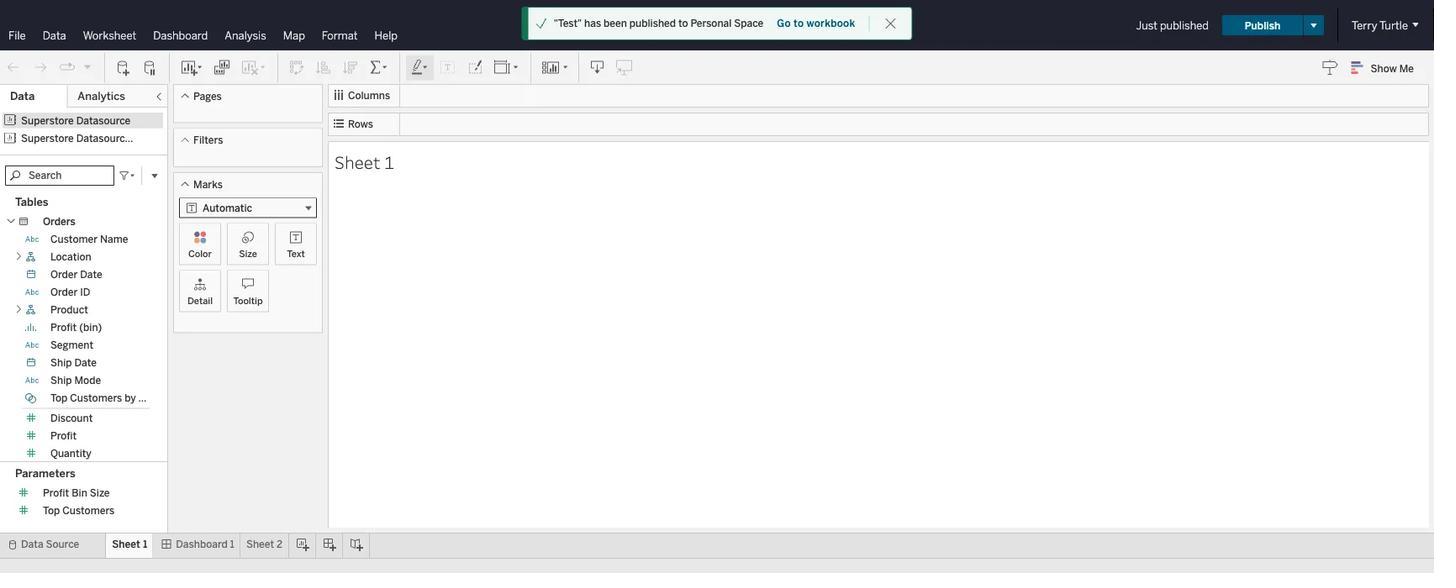 Task type: describe. For each thing, give the bounding box(es) containing it.
redo image
[[32, 59, 49, 76]]

show me
[[1371, 62, 1414, 74]]

undo image
[[5, 59, 22, 76]]

download image
[[589, 59, 606, 76]]

2 vertical spatial data
[[21, 539, 43, 551]]

top customers by profit
[[50, 392, 165, 404]]

space
[[734, 17, 764, 29]]

id
[[80, 286, 90, 298]]

collapse image
[[154, 92, 164, 102]]

color
[[188, 248, 212, 259]]

1 horizontal spatial published
[[1160, 19, 1209, 32]]

discount
[[50, 412, 93, 425]]

"test" has been published to personal space alert
[[554, 16, 764, 31]]

quantity
[[50, 448, 92, 460]]

date for ship date
[[74, 357, 97, 369]]

order for order date
[[50, 269, 78, 281]]

marks
[[193, 178, 223, 190]]

0 horizontal spatial 1
[[143, 539, 147, 551]]

0 horizontal spatial sheet
[[112, 539, 140, 551]]

turtle
[[1380, 19, 1409, 32]]

order id
[[50, 286, 90, 298]]

1 horizontal spatial 1
[[230, 539, 235, 551]]

just
[[1137, 19, 1158, 32]]

1 horizontal spatial replay animation image
[[82, 62, 93, 72]]

customers for top customers
[[62, 505, 115, 517]]

parameters
[[15, 467, 76, 481]]

map
[[283, 29, 305, 42]]

show labels image
[[440, 59, 457, 76]]

show me button
[[1344, 55, 1430, 81]]

sheet 2
[[246, 539, 283, 551]]

to inside "test" has been published to personal space 'alert'
[[679, 17, 688, 29]]

profit (bin)
[[50, 322, 102, 334]]

orders
[[43, 216, 76, 228]]

just published
[[1137, 19, 1209, 32]]

superstore for superstore datasource
[[21, 114, 74, 127]]

segment
[[50, 339, 93, 351]]

ship for ship mode
[[50, 375, 72, 387]]

worksheet
[[83, 29, 136, 42]]

2
[[277, 539, 283, 551]]

order date
[[50, 269, 102, 281]]

product
[[50, 304, 88, 316]]

filters
[[193, 134, 223, 146]]

"test" has been published to personal space
[[554, 17, 764, 29]]

duplicate image
[[214, 59, 230, 76]]

test
[[710, 17, 737, 33]]

new worksheet image
[[180, 59, 204, 76]]

profit for profit (bin)
[[50, 322, 77, 334]]

has
[[585, 17, 601, 29]]

format
[[322, 29, 358, 42]]

0 vertical spatial sheet 1
[[335, 150, 394, 173]]

detail
[[187, 295, 213, 307]]

publish
[[1245, 19, 1281, 31]]

customer
[[50, 233, 98, 245]]

publish button
[[1223, 15, 1303, 35]]

top for top customers
[[43, 505, 60, 517]]

by
[[125, 392, 136, 404]]

terry turtle
[[1352, 19, 1409, 32]]

totals image
[[369, 59, 389, 76]]

ship date
[[50, 357, 97, 369]]

terry
[[1352, 19, 1378, 32]]

columns
[[348, 90, 390, 102]]

highlight image
[[410, 59, 430, 76]]

0 vertical spatial data
[[43, 29, 66, 42]]

customer name
[[50, 233, 128, 245]]

go to workbook link
[[776, 16, 856, 30]]

me
[[1400, 62, 1414, 74]]

sort descending image
[[342, 59, 359, 76]]

tables
[[15, 195, 48, 209]]

datasource for superstore datasource (2)
[[76, 132, 131, 145]]



Task type: vqa. For each thing, say whether or not it's contained in the screenshot.
to
yes



Task type: locate. For each thing, give the bounding box(es) containing it.
sheet down rows
[[335, 150, 381, 173]]

dashboard left sheet 2
[[176, 539, 228, 551]]

sort ascending image
[[315, 59, 332, 76]]

help
[[375, 29, 398, 42]]

file
[[8, 29, 26, 42]]

dashboard
[[153, 29, 208, 42], [176, 539, 228, 551]]

to
[[679, 17, 688, 29], [794, 17, 804, 29]]

datasource
[[76, 114, 131, 127], [76, 132, 131, 145]]

0 horizontal spatial sheet 1
[[112, 539, 147, 551]]

"test"
[[554, 17, 582, 29]]

profit
[[50, 322, 77, 334], [138, 392, 165, 404], [50, 430, 77, 442], [43, 487, 69, 500]]

0 vertical spatial superstore
[[21, 114, 74, 127]]

size
[[239, 248, 257, 259], [90, 487, 110, 500]]

clear sheet image
[[241, 59, 267, 76]]

dashboard up new worksheet icon
[[153, 29, 208, 42]]

workbook
[[807, 17, 856, 29]]

customers down mode
[[70, 392, 122, 404]]

1 horizontal spatial to
[[794, 17, 804, 29]]

profit for profit
[[50, 430, 77, 442]]

order up order id
[[50, 269, 78, 281]]

1 vertical spatial dashboard
[[176, 539, 228, 551]]

size up tooltip
[[239, 248, 257, 259]]

pages
[[193, 90, 222, 102]]

date up mode
[[74, 357, 97, 369]]

superstore datasource
[[21, 114, 131, 127]]

0 vertical spatial ship
[[50, 357, 72, 369]]

customers
[[70, 392, 122, 404], [62, 505, 115, 517]]

new data source image
[[115, 59, 132, 76]]

1
[[384, 150, 394, 173], [143, 539, 147, 551], [230, 539, 235, 551]]

sheet 1
[[335, 150, 394, 173], [112, 539, 147, 551]]

published inside 'alert'
[[630, 17, 676, 29]]

1 superstore from the top
[[21, 114, 74, 127]]

1 vertical spatial superstore
[[21, 132, 74, 145]]

0 vertical spatial order
[[50, 269, 78, 281]]

1 horizontal spatial size
[[239, 248, 257, 259]]

data up redo icon at the top left of page
[[43, 29, 66, 42]]

dashboard for dashboard
[[153, 29, 208, 42]]

sheet
[[335, 150, 381, 173], [112, 539, 140, 551], [246, 539, 274, 551]]

published
[[630, 17, 676, 29], [1160, 19, 1209, 32]]

top for top customers by profit
[[50, 392, 68, 404]]

2 to from the left
[[794, 17, 804, 29]]

ship down 'segment' on the bottom left of the page
[[50, 357, 72, 369]]

replay animation image right redo icon at the top left of page
[[59, 59, 76, 76]]

superstore up superstore datasource (2)
[[21, 114, 74, 127]]

size right bin
[[90, 487, 110, 500]]

format workbook image
[[467, 59, 484, 76]]

profit right by
[[138, 392, 165, 404]]

1 to from the left
[[679, 17, 688, 29]]

1 horizontal spatial sheet
[[246, 539, 274, 551]]

customers down bin
[[62, 505, 115, 517]]

sheet left "2"
[[246, 539, 274, 551]]

profit down product
[[50, 322, 77, 334]]

success image
[[535, 18, 547, 29]]

rows
[[348, 118, 373, 130]]

0 vertical spatial datasource
[[76, 114, 131, 127]]

go to workbook
[[777, 17, 856, 29]]

2 horizontal spatial 1
[[384, 150, 394, 173]]

to left personal
[[679, 17, 688, 29]]

datasource for superstore datasource
[[76, 114, 131, 127]]

text
[[287, 248, 305, 259]]

2 order from the top
[[50, 286, 78, 298]]

tooltip
[[233, 295, 263, 307]]

analytics
[[78, 90, 125, 103]]

2 datasource from the top
[[76, 132, 131, 145]]

swap rows and columns image
[[288, 59, 305, 76]]

datasource down analytics
[[76, 114, 131, 127]]

data guide image
[[1322, 59, 1339, 76]]

published right just
[[1160, 19, 1209, 32]]

sheet 1 down top customers
[[112, 539, 147, 551]]

1 horizontal spatial sheet 1
[[335, 150, 394, 173]]

1 vertical spatial sheet 1
[[112, 539, 147, 551]]

data down "undo" image
[[10, 90, 35, 103]]

1 vertical spatial order
[[50, 286, 78, 298]]

dashboard 1
[[176, 539, 235, 551]]

data source
[[21, 539, 79, 551]]

sheet down top customers
[[112, 539, 140, 551]]

show
[[1371, 62, 1397, 74]]

date
[[80, 269, 102, 281], [74, 357, 97, 369]]

location
[[50, 251, 91, 263]]

(bin)
[[79, 322, 102, 334]]

1 vertical spatial datasource
[[76, 132, 131, 145]]

0 vertical spatial top
[[50, 392, 68, 404]]

sheet 1 down rows
[[335, 150, 394, 173]]

profit for profit bin size
[[43, 487, 69, 500]]

1 vertical spatial size
[[90, 487, 110, 500]]

1 vertical spatial customers
[[62, 505, 115, 517]]

to use edit in desktop, save the workbook outside of personal space image
[[616, 59, 633, 76]]

ship
[[50, 357, 72, 369], [50, 375, 72, 387]]

top up the discount
[[50, 392, 68, 404]]

source
[[46, 539, 79, 551]]

0 vertical spatial date
[[80, 269, 102, 281]]

1 vertical spatial date
[[74, 357, 97, 369]]

dashboard for dashboard 1
[[176, 539, 228, 551]]

1 vertical spatial data
[[10, 90, 35, 103]]

superstore for superstore datasource (2)
[[21, 132, 74, 145]]

0 vertical spatial size
[[239, 248, 257, 259]]

superstore
[[21, 114, 74, 127], [21, 132, 74, 145]]

show/hide cards image
[[542, 59, 568, 76]]

order for order id
[[50, 286, 78, 298]]

personal
[[691, 17, 732, 29]]

1 vertical spatial top
[[43, 505, 60, 517]]

analysis
[[225, 29, 266, 42]]

0 horizontal spatial size
[[90, 487, 110, 500]]

2 horizontal spatial sheet
[[335, 150, 381, 173]]

bin
[[72, 487, 87, 500]]

ship mode
[[50, 375, 101, 387]]

0 horizontal spatial published
[[630, 17, 676, 29]]

customers for top customers by profit
[[70, 392, 122, 404]]

pause auto updates image
[[142, 59, 159, 76]]

profit down parameters
[[43, 487, 69, 500]]

order up product
[[50, 286, 78, 298]]

to right 'go'
[[794, 17, 804, 29]]

published right been
[[630, 17, 676, 29]]

1 datasource from the top
[[76, 114, 131, 127]]

1 vertical spatial ship
[[50, 375, 72, 387]]

0 vertical spatial customers
[[70, 392, 122, 404]]

profit up quantity
[[50, 430, 77, 442]]

datasource down superstore datasource
[[76, 132, 131, 145]]

go
[[777, 17, 791, 29]]

superstore datasource (2)
[[21, 132, 147, 145]]

top
[[50, 392, 68, 404], [43, 505, 60, 517]]

0 vertical spatial dashboard
[[153, 29, 208, 42]]

1 order from the top
[[50, 269, 78, 281]]

top down 'profit bin size'
[[43, 505, 60, 517]]

(2)
[[133, 132, 147, 145]]

data
[[43, 29, 66, 42], [10, 90, 35, 103], [21, 539, 43, 551]]

superstore down superstore datasource
[[21, 132, 74, 145]]

0 horizontal spatial replay animation image
[[59, 59, 76, 76]]

1 ship from the top
[[50, 357, 72, 369]]

2 superstore from the top
[[21, 132, 74, 145]]

0 horizontal spatial to
[[679, 17, 688, 29]]

ship for ship date
[[50, 357, 72, 369]]

order
[[50, 269, 78, 281], [50, 286, 78, 298]]

replay animation image
[[59, 59, 76, 76], [82, 62, 93, 72]]

fit image
[[494, 59, 521, 76]]

replay animation image up analytics
[[82, 62, 93, 72]]

date up the id
[[80, 269, 102, 281]]

data left source
[[21, 539, 43, 551]]

ship down 'ship date'
[[50, 375, 72, 387]]

1 down columns
[[384, 150, 394, 173]]

profit bin size
[[43, 487, 110, 500]]

Search text field
[[5, 166, 114, 186]]

top customers
[[43, 505, 115, 517]]

1 left sheet 2
[[230, 539, 235, 551]]

name
[[100, 233, 128, 245]]

to inside go to workbook link
[[794, 17, 804, 29]]

been
[[604, 17, 627, 29]]

1 left the dashboard 1
[[143, 539, 147, 551]]

2 ship from the top
[[50, 375, 72, 387]]

mode
[[74, 375, 101, 387]]

date for order date
[[80, 269, 102, 281]]



